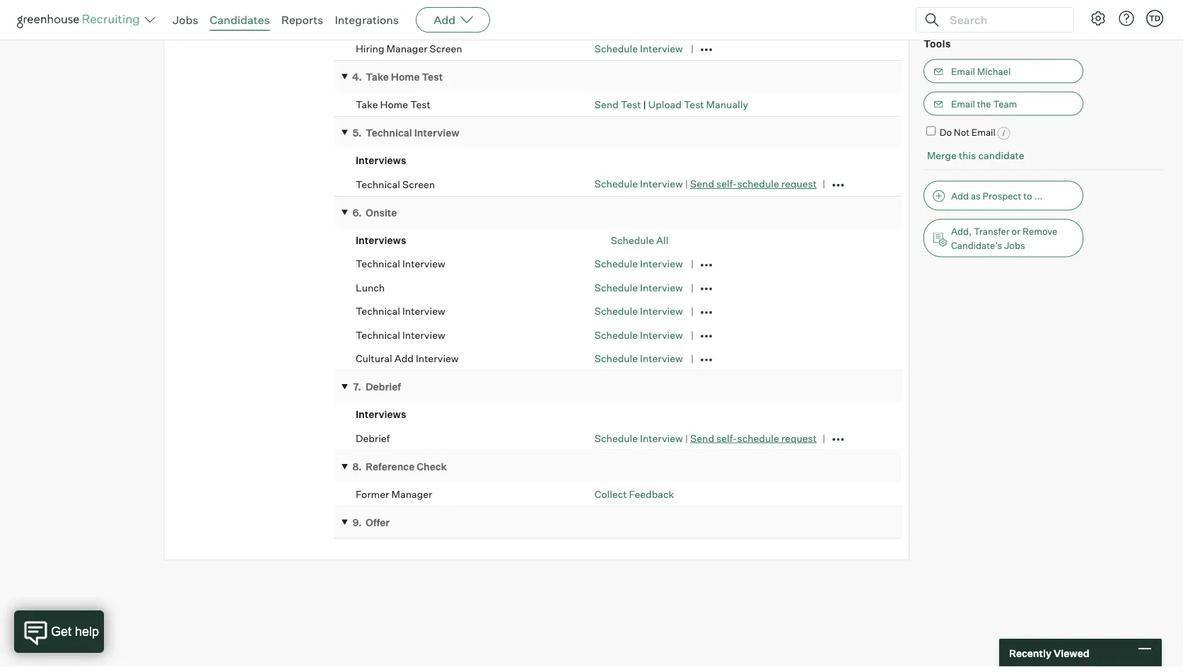 Task type: locate. For each thing, give the bounding box(es) containing it.
1 vertical spatial home
[[380, 98, 408, 111]]

interviews down onsite
[[356, 234, 406, 247]]

schedule
[[738, 178, 780, 190], [738, 432, 780, 445]]

check
[[417, 461, 447, 473]]

schedule interview for fourth the schedule interview link
[[595, 282, 683, 294]]

home down hiring manager screen
[[391, 71, 420, 83]]

2 vertical spatial screen
[[403, 178, 435, 191]]

0 horizontal spatial add
[[395, 353, 414, 365]]

2 request from the top
[[782, 432, 817, 445]]

1 vertical spatial add
[[952, 190, 969, 202]]

feedback
[[629, 489, 675, 501]]

all
[[657, 234, 669, 247]]

collect feedback link
[[595, 489, 675, 501]]

2 send self-schedule request link from the top
[[691, 432, 817, 445]]

9. offer
[[353, 517, 390, 529]]

merge this candidate
[[928, 149, 1025, 162]]

add, transfer or remove candidate's jobs button
[[924, 219, 1084, 258]]

interviews up technical screen
[[356, 154, 406, 167]]

technical up cultural
[[356, 329, 401, 341]]

add up hiring manager screen
[[434, 13, 456, 27]]

1 send self-schedule request link from the top
[[691, 178, 817, 190]]

0 vertical spatial schedule interview | send self-schedule request
[[595, 178, 817, 190]]

1 horizontal spatial jobs
[[1005, 240, 1026, 251]]

manager down 'recruiter screen'
[[387, 43, 428, 55]]

take
[[366, 71, 389, 83], [356, 98, 378, 111]]

self- for debrief
[[717, 432, 738, 445]]

2 vertical spatial interviews
[[356, 409, 406, 421]]

interview
[[640, 43, 683, 55], [414, 127, 460, 139], [640, 178, 683, 190], [403, 258, 446, 270], [640, 258, 683, 270], [640, 282, 683, 294], [403, 305, 446, 318], [640, 305, 683, 318], [403, 329, 446, 341], [640, 329, 683, 341], [416, 353, 459, 365], [640, 353, 683, 365], [640, 432, 683, 445]]

request
[[782, 178, 817, 190], [782, 432, 817, 445]]

1 vertical spatial send
[[691, 178, 715, 190]]

6.
[[353, 207, 362, 219]]

5 schedule interview from the top
[[595, 329, 683, 341]]

4.
[[352, 71, 362, 83]]

viewed
[[1054, 647, 1090, 659]]

4 schedule interview from the top
[[595, 305, 683, 318]]

email left the at the top right
[[952, 98, 976, 110]]

0 vertical spatial jobs
[[173, 13, 198, 27]]

0 vertical spatial |
[[644, 98, 647, 111]]

2 vertical spatial add
[[395, 353, 414, 365]]

3 technical interview from the top
[[356, 329, 446, 341]]

merge
[[928, 149, 957, 162]]

0 vertical spatial schedule
[[738, 178, 780, 190]]

0 vertical spatial email
[[952, 66, 976, 77]]

transfer
[[974, 226, 1010, 237]]

former
[[356, 489, 389, 501]]

2 vertical spatial technical interview
[[356, 329, 446, 341]]

technical interview
[[356, 258, 446, 270], [356, 305, 446, 318], [356, 329, 446, 341]]

6. onsite
[[353, 207, 397, 219]]

1 vertical spatial self-
[[717, 432, 738, 445]]

technical down lunch
[[356, 305, 401, 318]]

technical for fifth the schedule interview link from the top of the page
[[356, 305, 401, 318]]

2 vertical spatial send
[[691, 432, 715, 445]]

1 schedule interview | send self-schedule request from the top
[[595, 178, 817, 190]]

2 schedule interview from the top
[[595, 258, 683, 270]]

reference
[[366, 461, 415, 473]]

1 request from the top
[[782, 178, 817, 190]]

2 vertical spatial |
[[685, 432, 689, 445]]

0 vertical spatial manager
[[387, 43, 428, 55]]

0 vertical spatial self-
[[717, 178, 738, 190]]

onsite
[[366, 207, 397, 219]]

schedule interview for 2nd the schedule interview link from the bottom of the page
[[595, 353, 683, 365]]

debrief right 7.
[[366, 381, 401, 394]]

configure image
[[1090, 10, 1107, 27]]

schedule interview | send self-schedule request
[[595, 178, 817, 190], [595, 432, 817, 445]]

0 vertical spatial send self-schedule request link
[[691, 178, 817, 190]]

add right cultural
[[395, 353, 414, 365]]

1 vertical spatial |
[[685, 178, 689, 190]]

technical up lunch
[[356, 258, 401, 270]]

technical interview down lunch
[[356, 305, 446, 318]]

1 vertical spatial schedule interview | send self-schedule request
[[595, 432, 817, 445]]

send
[[595, 98, 619, 111], [691, 178, 715, 190], [691, 432, 715, 445]]

email right "not"
[[972, 127, 996, 138]]

technical interview up cultural add interview
[[356, 329, 446, 341]]

technical up 6. onsite
[[356, 178, 401, 191]]

Search text field
[[947, 10, 1061, 30]]

email left michael
[[952, 66, 976, 77]]

technical
[[366, 127, 412, 139], [356, 178, 401, 191], [356, 258, 401, 270], [356, 305, 401, 318], [356, 329, 401, 341]]

1 self- from the top
[[717, 178, 738, 190]]

3 schedule interview from the top
[[595, 282, 683, 294]]

test left upload
[[621, 98, 641, 111]]

1 vertical spatial send self-schedule request link
[[691, 432, 817, 445]]

add,
[[952, 226, 972, 237]]

1 vertical spatial technical interview
[[356, 305, 446, 318]]

integrations link
[[335, 13, 399, 27]]

2 technical interview from the top
[[356, 305, 446, 318]]

cultural
[[356, 353, 393, 365]]

add left the as
[[952, 190, 969, 202]]

screen up hiring manager screen
[[401, 19, 434, 31]]

1 vertical spatial interviews
[[356, 234, 406, 247]]

schedule all
[[611, 234, 669, 247]]

schedule interview for fifth the schedule interview link from the top of the page
[[595, 305, 683, 318]]

manager down 8. reference check
[[392, 489, 433, 501]]

td button
[[1144, 7, 1167, 30]]

do
[[940, 127, 952, 138]]

screen for recruiter screen
[[401, 19, 434, 31]]

4. take home test
[[352, 71, 443, 83]]

debrief
[[366, 381, 401, 394], [356, 433, 390, 445]]

technical interview for fifth the schedule interview link from the top of the page
[[356, 305, 446, 318]]

take down 4.
[[356, 98, 378, 111]]

2 interviews from the top
[[356, 234, 406, 247]]

2 self- from the top
[[717, 432, 738, 445]]

upload
[[649, 98, 682, 111]]

collect feedback
[[595, 489, 675, 501]]

2 horizontal spatial add
[[952, 190, 969, 202]]

hiring
[[356, 43, 385, 55]]

7 schedule interview link from the top
[[595, 353, 683, 365]]

manually
[[707, 98, 749, 111]]

interviews
[[356, 154, 406, 167], [356, 234, 406, 247], [356, 409, 406, 421]]

add
[[434, 13, 456, 27], [952, 190, 969, 202], [395, 353, 414, 365]]

5. technical interview
[[353, 127, 460, 139]]

send self-schedule request link
[[691, 178, 817, 190], [691, 432, 817, 445]]

home down 4. take home test
[[380, 98, 408, 111]]

2 schedule interview | send self-schedule request from the top
[[595, 432, 817, 445]]

interviews down 7. debrief
[[356, 409, 406, 421]]

6 schedule interview from the top
[[595, 353, 683, 365]]

Do Not Email checkbox
[[927, 127, 936, 136]]

candidate's
[[952, 240, 1003, 251]]

1 vertical spatial email
[[952, 98, 976, 110]]

screen
[[401, 19, 434, 31], [430, 43, 463, 55], [403, 178, 435, 191]]

1 schedule from the top
[[738, 178, 780, 190]]

debrief up 8.
[[356, 433, 390, 445]]

0 vertical spatial take
[[366, 71, 389, 83]]

schedule interview for 6th the schedule interview link from the bottom of the page
[[595, 258, 683, 270]]

recruiter screen
[[356, 19, 434, 31]]

0 vertical spatial add
[[434, 13, 456, 27]]

|
[[644, 98, 647, 111], [685, 178, 689, 190], [685, 432, 689, 445]]

schedule interview
[[595, 43, 683, 55], [595, 258, 683, 270], [595, 282, 683, 294], [595, 305, 683, 318], [595, 329, 683, 341], [595, 353, 683, 365]]

0 vertical spatial interviews
[[356, 154, 406, 167]]

add inside popup button
[[434, 13, 456, 27]]

1 technical interview from the top
[[356, 258, 446, 270]]

test
[[422, 71, 443, 83], [410, 98, 431, 111], [621, 98, 641, 111], [684, 98, 704, 111]]

request for technical screen
[[782, 178, 817, 190]]

screen down 5. technical interview
[[403, 178, 435, 191]]

add for add
[[434, 13, 456, 27]]

1 schedule interview from the top
[[595, 43, 683, 55]]

add inside button
[[952, 190, 969, 202]]

tools
[[924, 38, 952, 50]]

email the team button
[[924, 92, 1084, 116]]

0 vertical spatial technical interview
[[356, 258, 446, 270]]

screen for technical screen
[[403, 178, 435, 191]]

schedule interview for 3rd the schedule interview link from the bottom
[[595, 329, 683, 341]]

technical interview for 6th the schedule interview link from the bottom of the page
[[356, 258, 446, 270]]

email
[[952, 66, 976, 77], [952, 98, 976, 110], [972, 127, 996, 138]]

reports link
[[281, 13, 324, 27]]

1 vertical spatial jobs
[[1005, 240, 1026, 251]]

1 vertical spatial manager
[[392, 489, 433, 501]]

prospect
[[983, 190, 1022, 202]]

jobs inside add, transfer or remove candidate's jobs
[[1005, 240, 1026, 251]]

test right upload
[[684, 98, 704, 111]]

1 vertical spatial screen
[[430, 43, 463, 55]]

technical interview up lunch
[[356, 258, 446, 270]]

jobs down or
[[1005, 240, 1026, 251]]

to
[[1024, 190, 1033, 202]]

technical screen
[[356, 178, 435, 191]]

1 horizontal spatial add
[[434, 13, 456, 27]]

greenhouse recruiting image
[[17, 11, 144, 28]]

jobs
[[173, 13, 198, 27], [1005, 240, 1026, 251]]

take right 4.
[[366, 71, 389, 83]]

add as prospect to ...
[[952, 190, 1043, 202]]

manager
[[387, 43, 428, 55], [392, 489, 433, 501]]

schedule interview link
[[595, 43, 683, 55], [595, 178, 683, 190], [595, 258, 683, 270], [595, 282, 683, 294], [595, 305, 683, 318], [595, 329, 683, 341], [595, 353, 683, 365], [595, 432, 683, 445]]

1 vertical spatial schedule
[[738, 432, 780, 445]]

self-
[[717, 178, 738, 190], [717, 432, 738, 445]]

0 vertical spatial screen
[[401, 19, 434, 31]]

jobs link
[[173, 13, 198, 27]]

home
[[391, 71, 420, 83], [380, 98, 408, 111]]

technical down take home test
[[366, 127, 412, 139]]

screen down add popup button
[[430, 43, 463, 55]]

jobs left candidates
[[173, 13, 198, 27]]

0 vertical spatial request
[[782, 178, 817, 190]]

request for debrief
[[782, 432, 817, 445]]

1 vertical spatial request
[[782, 432, 817, 445]]

2 schedule interview link from the top
[[595, 178, 683, 190]]

candidates
[[210, 13, 270, 27]]

2 schedule from the top
[[738, 432, 780, 445]]

integrations
[[335, 13, 399, 27]]



Task type: describe. For each thing, give the bounding box(es) containing it.
8. reference check
[[353, 461, 447, 473]]

send test | upload test manually
[[595, 98, 749, 111]]

or
[[1012, 226, 1021, 237]]

8 schedule interview link from the top
[[595, 432, 683, 445]]

add button
[[416, 7, 490, 33]]

add, transfer or remove candidate's jobs
[[952, 226, 1058, 251]]

test down hiring manager screen
[[422, 71, 443, 83]]

recently
[[1010, 647, 1052, 659]]

0 vertical spatial debrief
[[366, 381, 401, 394]]

technical interview for 3rd the schedule interview link from the bottom
[[356, 329, 446, 341]]

1 vertical spatial debrief
[[356, 433, 390, 445]]

michael
[[978, 66, 1011, 77]]

self- for technical screen
[[717, 178, 738, 190]]

1 interviews from the top
[[356, 154, 406, 167]]

lunch
[[356, 282, 385, 294]]

recently viewed
[[1010, 647, 1090, 659]]

technical for 6th the schedule interview link from the bottom of the page
[[356, 258, 401, 270]]

4 schedule interview link from the top
[[595, 282, 683, 294]]

hiring manager screen
[[356, 43, 463, 55]]

2 vertical spatial email
[[972, 127, 996, 138]]

0 vertical spatial send
[[595, 98, 619, 111]]

schedule interview | send self-schedule request for debrief
[[595, 432, 817, 445]]

email for email michael
[[952, 66, 976, 77]]

upload test manually link
[[649, 98, 749, 111]]

schedule for technical screen
[[738, 178, 780, 190]]

send self-schedule request link for technical screen
[[691, 178, 817, 190]]

this
[[959, 149, 977, 162]]

...
[[1035, 190, 1043, 202]]

8.
[[353, 461, 362, 473]]

manager for former
[[392, 489, 433, 501]]

take home test
[[356, 98, 431, 111]]

the
[[978, 98, 992, 110]]

recruiter
[[356, 19, 399, 31]]

1 vertical spatial take
[[356, 98, 378, 111]]

send for debrief
[[691, 432, 715, 445]]

not
[[954, 127, 970, 138]]

candidate
[[979, 149, 1025, 162]]

add for add as prospect to ...
[[952, 190, 969, 202]]

email michael button
[[924, 60, 1084, 84]]

team
[[994, 98, 1018, 110]]

5.
[[353, 127, 362, 139]]

3 interviews from the top
[[356, 409, 406, 421]]

technical for second the schedule interview link
[[356, 178, 401, 191]]

as
[[971, 190, 981, 202]]

| for technical screen
[[685, 178, 689, 190]]

technical for 3rd the schedule interview link from the bottom
[[356, 329, 401, 341]]

3 schedule interview link from the top
[[595, 258, 683, 270]]

0 vertical spatial home
[[391, 71, 420, 83]]

td button
[[1147, 10, 1164, 27]]

schedule interview | send self-schedule request for technical screen
[[595, 178, 817, 190]]

schedule all link
[[611, 234, 669, 247]]

candidates link
[[210, 13, 270, 27]]

9.
[[353, 517, 362, 529]]

offer
[[366, 517, 390, 529]]

manager for hiring
[[387, 43, 428, 55]]

send self-schedule request link for debrief
[[691, 432, 817, 445]]

do not email
[[940, 127, 996, 138]]

schedule interview for eighth the schedule interview link from the bottom
[[595, 43, 683, 55]]

collect
[[595, 489, 627, 501]]

remove
[[1023, 226, 1058, 237]]

cultural add interview
[[356, 353, 459, 365]]

0 horizontal spatial jobs
[[173, 13, 198, 27]]

schedule for debrief
[[738, 432, 780, 445]]

7.
[[353, 381, 361, 394]]

td
[[1150, 13, 1161, 23]]

email for email the team
[[952, 98, 976, 110]]

7. debrief
[[353, 381, 401, 394]]

test up 5. technical interview
[[410, 98, 431, 111]]

| for debrief
[[685, 432, 689, 445]]

send for technical screen
[[691, 178, 715, 190]]

send test link
[[595, 98, 641, 111]]

add as prospect to ... button
[[924, 181, 1084, 211]]

5 schedule interview link from the top
[[595, 305, 683, 318]]

email michael
[[952, 66, 1011, 77]]

merge this candidate link
[[928, 149, 1025, 162]]

former manager
[[356, 489, 433, 501]]

reports
[[281, 13, 324, 27]]

1 schedule interview link from the top
[[595, 43, 683, 55]]

email the team
[[952, 98, 1018, 110]]

6 schedule interview link from the top
[[595, 329, 683, 341]]



Task type: vqa. For each thing, say whether or not it's contained in the screenshot.
the take to the bottom
yes



